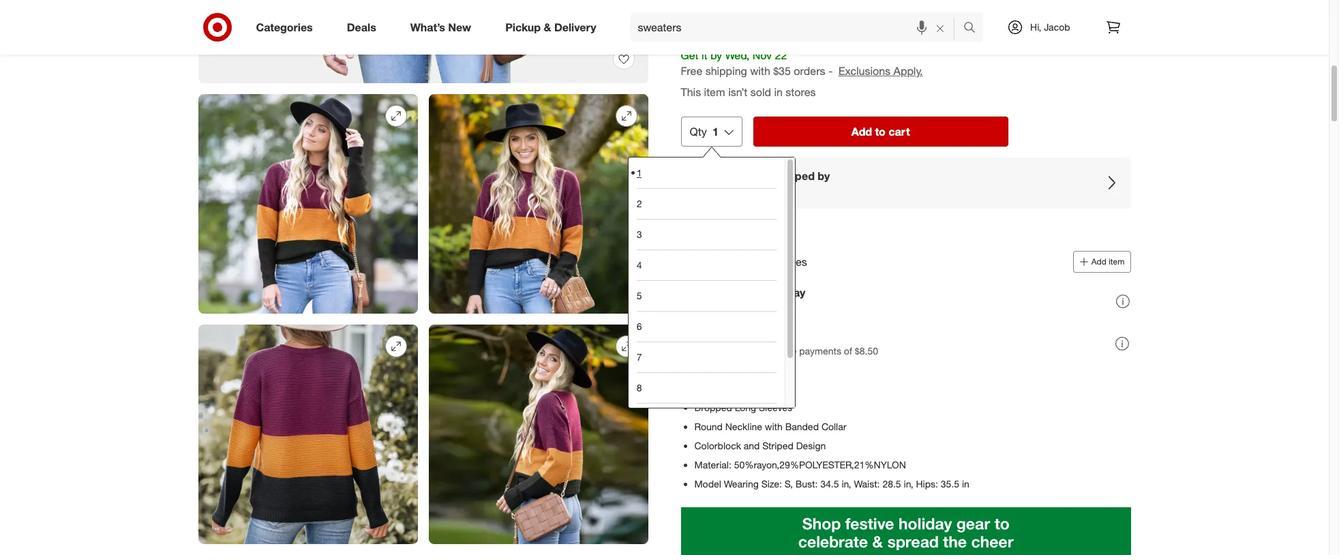 Task type: vqa. For each thing, say whether or not it's contained in the screenshot.
'cart' associated with $23.99 reg $29.99 Sale JLab Studio Bluetooth Wireless On-Ear Headphones - Black
no



Task type: describe. For each thing, give the bounding box(es) containing it.
women's colorblock striped rib sweater - cupshe, 1 of 8 image
[[198, 0, 648, 83]]

in inside fulfillment region
[[774, 85, 783, 99]]

2 pay from the top
[[708, 345, 724, 356]]

what's new link
[[399, 12, 489, 42]]

interest-
[[745, 345, 780, 356]]

8 link
[[637, 373, 777, 403]]

women's colorblock striped rib sweater - cupshe, 5 of 8 image
[[429, 325, 648, 544]]

every
[[756, 285, 784, 299]]

5
[[637, 290, 642, 302]]

add for add to cart
[[852, 124, 873, 138]]

and for sold
[[751, 169, 770, 182]]

payments
[[800, 345, 842, 356]]

1 pay from the top
[[708, 329, 727, 343]]

5 link
[[637, 281, 777, 311]]

0 horizontal spatial 1
[[637, 167, 642, 179]]

8
[[637, 382, 642, 394]]

add to cart
[[852, 124, 910, 138]]

2 link
[[637, 188, 777, 219]]

2 vertical spatial 4
[[737, 345, 742, 356]]

pickup & delivery
[[506, 20, 597, 34]]

orders
[[794, 64, 826, 77]]

size:
[[762, 478, 782, 490]]

shipping
[[706, 64, 747, 77]]

what's
[[410, 20, 445, 34]]

sold and shipped by cupshe
[[725, 169, 830, 196]]

categories link
[[245, 12, 330, 42]]

fulfillment region
[[681, 26, 1131, 208]]

add to cart button
[[754, 116, 1009, 146]]

cupshe
[[725, 184, 760, 196]]

to for 98105
[[707, 27, 718, 41]]

&
[[544, 20, 551, 34]]

free
[[681, 64, 703, 77]]

add for add item
[[1092, 256, 1107, 267]]

waist:
[[854, 478, 880, 490]]

2 in, from the left
[[904, 478, 914, 490]]

1 inside fulfillment region
[[713, 124, 719, 138]]

hi,
[[1031, 21, 1042, 33]]

model wearing size: s, bust: 34.5 in, waist: 28.5 in, hips: 35.5 in
[[695, 478, 970, 490]]

with
[[708, 301, 727, 313]]

98105
[[721, 27, 751, 41]]

delivery
[[555, 20, 597, 34]]

hips:
[[916, 478, 939, 490]]

2
[[637, 198, 642, 210]]

nov
[[753, 48, 772, 62]]

striped
[[763, 440, 794, 451]]

banded
[[786, 421, 819, 432]]

for
[[746, 255, 760, 268]]

in right 35.5
[[962, 478, 970, 490]]

6
[[637, 321, 642, 332]]

get it by wed, nov 22 free shipping with $35 orders - exclusions apply.
[[681, 48, 923, 77]]

6 link
[[637, 311, 777, 342]]

7
[[637, 351, 642, 363]]

qty
[[690, 124, 707, 138]]

colorblock
[[695, 440, 741, 451]]

1 vertical spatial 4
[[743, 329, 749, 343]]

get
[[681, 48, 699, 62]]

design
[[797, 440, 826, 451]]

-
[[829, 64, 833, 77]]

shipped
[[773, 169, 815, 182]]

3
[[637, 229, 642, 240]]

hi, jacob
[[1031, 21, 1071, 33]]

exclusions apply. link
[[839, 64, 923, 77]]

by inside the sold and shipped by cupshe
[[818, 169, 830, 182]]

sold
[[751, 85, 771, 99]]

eligible
[[708, 255, 743, 268]]

0 vertical spatial 4
[[637, 259, 642, 271]]

What can we help you find? suggestions appear below search field
[[630, 12, 967, 42]]

women's colorblock striped rib sweater - cupshe, 3 of 8 image
[[429, 94, 648, 314]]

34.5
[[821, 478, 839, 490]]

deals
[[347, 20, 376, 34]]

dropped long sleeves
[[695, 402, 793, 413]]

exclusions
[[839, 64, 891, 77]]

women's colorblock striped rib sweater - cupshe, 4 of 8 image
[[198, 325, 418, 544]]

save 5% every day with redcard
[[708, 285, 806, 313]]

7 link
[[637, 342, 777, 373]]

save
[[708, 285, 733, 299]]

redcard
[[730, 301, 768, 313]]

stores
[[786, 85, 816, 99]]

pickup & delivery link
[[494, 12, 614, 42]]

in down "redcard"
[[730, 329, 740, 343]]



Task type: locate. For each thing, give the bounding box(es) containing it.
wed,
[[725, 48, 750, 62]]

pay down the 6 'link'
[[708, 345, 724, 356]]

item for this
[[704, 85, 726, 99]]

new
[[448, 20, 471, 34]]

day
[[787, 285, 806, 299]]

with down 'sleeves'
[[765, 421, 783, 432]]

item
[[704, 85, 726, 99], [1109, 256, 1125, 267]]

model
[[695, 478, 722, 490]]

1 horizontal spatial by
[[818, 169, 830, 182]]

and for colorblock
[[744, 440, 760, 451]]

1 vertical spatial pay
[[708, 345, 724, 356]]

long
[[735, 402, 757, 413]]

1 horizontal spatial add
[[1092, 256, 1107, 267]]

0 vertical spatial pay
[[708, 329, 727, 343]]

add item
[[1092, 256, 1125, 267]]

0 vertical spatial add
[[852, 124, 873, 138]]

add item button
[[1074, 251, 1131, 273]]

pickup
[[506, 20, 541, 34]]

colorblock and striped design
[[695, 440, 826, 451]]

material:
[[695, 459, 732, 471]]

s,
[[785, 478, 793, 490]]

with inside get it by wed, nov 22 free shipping with $35 orders - exclusions apply.
[[750, 64, 771, 77]]

1 vertical spatial by
[[818, 169, 830, 182]]

0 horizontal spatial by
[[711, 48, 722, 62]]

item inside fulfillment region
[[704, 85, 726, 99]]

0 horizontal spatial add
[[852, 124, 873, 138]]

4 link
[[637, 250, 777, 281]]

qty 1
[[690, 124, 719, 138]]

in, right '34.5'
[[842, 478, 852, 490]]

in left the interest-
[[727, 345, 734, 356]]

0 horizontal spatial in,
[[842, 478, 852, 490]]

in, right "28.5" at the right bottom of page
[[904, 478, 914, 490]]

$35
[[774, 64, 791, 77]]

categories
[[256, 20, 313, 34]]

in right sold
[[774, 85, 783, 99]]

to
[[707, 27, 718, 41], [876, 124, 886, 138]]

isn't
[[729, 85, 748, 99]]

to inside 'button'
[[876, 124, 886, 138]]

pay down with
[[708, 329, 727, 343]]

collar
[[822, 421, 847, 432]]

1 up 2
[[637, 167, 642, 179]]

with down nov
[[750, 64, 771, 77]]

5%
[[736, 285, 753, 299]]

round neckline with banded collar
[[695, 421, 847, 432]]

this
[[681, 85, 701, 99]]

add
[[852, 124, 873, 138], [1092, 256, 1107, 267]]

1 vertical spatial and
[[744, 440, 760, 451]]

dropped
[[695, 402, 732, 413]]

of
[[844, 345, 853, 356]]

in,
[[842, 478, 852, 490], [904, 478, 914, 490]]

it
[[702, 48, 708, 62]]

1
[[713, 124, 719, 138], [637, 167, 642, 179]]

1 vertical spatial 1
[[637, 167, 642, 179]]

50%rayon,29%polyester,21%nylon
[[734, 459, 906, 471]]

1 vertical spatial item
[[1109, 256, 1125, 267]]

round
[[695, 421, 723, 432]]

pay in 4 pay in 4 interest-free payments of $8.50
[[708, 329, 879, 356]]

sold
[[725, 169, 748, 182]]

pay
[[708, 329, 727, 343], [708, 345, 724, 356]]

0 horizontal spatial item
[[704, 85, 726, 99]]

and inside the sold and shipped by cupshe
[[751, 169, 770, 182]]

free
[[780, 345, 797, 356]]

deals link
[[335, 12, 393, 42]]

0 vertical spatial 1
[[713, 124, 719, 138]]

1 horizontal spatial item
[[1109, 256, 1125, 267]]

to right ship
[[707, 27, 718, 41]]

4 down 3
[[637, 259, 642, 271]]

4 left the interest-
[[737, 345, 742, 356]]

ship to 98105
[[681, 27, 751, 41]]

22
[[775, 48, 787, 62]]

0 vertical spatial to
[[707, 27, 718, 41]]

registries
[[763, 255, 807, 268]]

women's colorblock striped rib sweater - cupshe, 2 of 8 image
[[198, 94, 418, 314]]

item for add
[[1109, 256, 1125, 267]]

neckline
[[726, 421, 763, 432]]

28.5
[[883, 478, 902, 490]]

this item isn't sold in stores
[[681, 85, 816, 99]]

and down neckline
[[744, 440, 760, 451]]

material: 50%rayon,29%polyester,21%nylon
[[695, 459, 906, 471]]

$8.50
[[855, 345, 879, 356]]

cart
[[889, 124, 910, 138]]

bust:
[[796, 478, 818, 490]]

35.5
[[941, 478, 960, 490]]

1 horizontal spatial 1
[[713, 124, 719, 138]]

0 horizontal spatial to
[[707, 27, 718, 41]]

search
[[958, 22, 991, 35]]

and
[[751, 169, 770, 182], [744, 440, 760, 451]]

jacob
[[1044, 21, 1071, 33]]

item inside 'button'
[[1109, 256, 1125, 267]]

add inside fulfillment region
[[852, 124, 873, 138]]

1 horizontal spatial in,
[[904, 478, 914, 490]]

4 up the interest-
[[743, 329, 749, 343]]

0 vertical spatial with
[[750, 64, 771, 77]]

by
[[711, 48, 722, 62], [818, 169, 830, 182]]

apply.
[[894, 64, 923, 77]]

with
[[750, 64, 771, 77], [765, 421, 783, 432]]

1 link
[[637, 158, 777, 188]]

advertisement region
[[681, 507, 1131, 555]]

4
[[637, 259, 642, 271], [743, 329, 749, 343], [737, 345, 742, 356]]

0 vertical spatial and
[[751, 169, 770, 182]]

in
[[774, 85, 783, 99], [730, 329, 740, 343], [727, 345, 734, 356], [962, 478, 970, 490]]

1 vertical spatial add
[[1092, 256, 1107, 267]]

1 in, from the left
[[842, 478, 852, 490]]

to for cart
[[876, 124, 886, 138]]

1 vertical spatial with
[[765, 421, 783, 432]]

1 vertical spatial to
[[876, 124, 886, 138]]

by right it
[[711, 48, 722, 62]]

1 right the qty
[[713, 124, 719, 138]]

0 vertical spatial by
[[711, 48, 722, 62]]

by right the shipped on the right top of page
[[818, 169, 830, 182]]

search button
[[958, 12, 991, 45]]

what's new
[[410, 20, 471, 34]]

3 link
[[637, 219, 777, 250]]

1 2 3 4 5 6 7 8
[[637, 167, 642, 394]]

sleeves
[[759, 402, 793, 413]]

0 vertical spatial item
[[704, 85, 726, 99]]

1 horizontal spatial to
[[876, 124, 886, 138]]

eligible for registries
[[708, 255, 807, 268]]

wearing
[[724, 478, 759, 490]]

and up cupshe
[[751, 169, 770, 182]]

by inside get it by wed, nov 22 free shipping with $35 orders - exclusions apply.
[[711, 48, 722, 62]]

to left cart
[[876, 124, 886, 138]]



